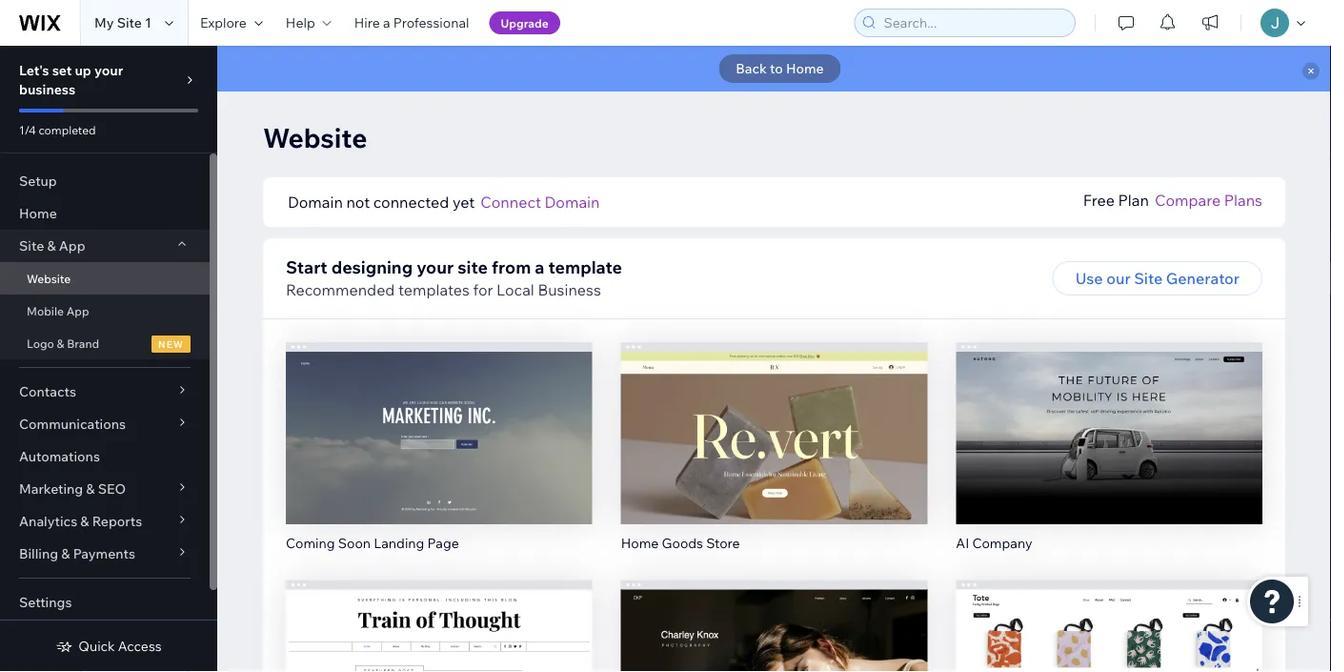 Task type: vqa. For each thing, say whether or not it's contained in the screenshot.
right Settings button
no



Task type: locate. For each thing, give the bounding box(es) containing it.
& inside analytics & reports popup button
[[80, 513, 89, 530]]

1 vertical spatial site
[[19, 237, 44, 254]]

your right up
[[94, 62, 123, 79]]

generator
[[1167, 269, 1240, 288]]

1 horizontal spatial view
[[757, 448, 792, 468]]

site & app
[[19, 237, 85, 254]]

your inside start designing your site from a template recommended templates for local business
[[417, 256, 454, 277]]

help button
[[274, 0, 343, 46]]

1 horizontal spatial domain
[[545, 193, 600, 212]]

0 vertical spatial app
[[59, 237, 85, 254]]

professional
[[393, 14, 470, 31]]

billing & payments
[[19, 545, 135, 562]]

& left reports
[[80, 513, 89, 530]]

0 horizontal spatial home
[[19, 205, 57, 222]]

0 horizontal spatial site
[[19, 237, 44, 254]]

2 view from the left
[[757, 448, 792, 468]]

website up not
[[263, 121, 368, 154]]

completed
[[39, 122, 96, 137]]

logo
[[27, 336, 54, 350]]

a right from
[[535, 256, 545, 277]]

& down "home" link
[[47, 237, 56, 254]]

mobile app link
[[0, 295, 210, 327]]

edit button
[[399, 401, 479, 435], [734, 401, 815, 435], [1070, 401, 1150, 435], [399, 639, 479, 672], [734, 639, 815, 672], [1070, 639, 1150, 672]]

new
[[158, 338, 184, 350]]

hire
[[354, 14, 380, 31]]

1 horizontal spatial view button
[[734, 441, 815, 475]]

& right billing
[[61, 545, 70, 562]]

0 horizontal spatial domain
[[288, 193, 343, 212]]

our
[[1107, 269, 1131, 288]]

website link
[[0, 262, 210, 295]]

reports
[[92, 513, 142, 530]]

app
[[59, 237, 85, 254], [66, 304, 89, 318]]

home down setup
[[19, 205, 57, 222]]

website up 'mobile'
[[27, 271, 71, 285]]

billing
[[19, 545, 58, 562]]

for
[[473, 280, 493, 299]]

1 vertical spatial your
[[417, 256, 454, 277]]

0 vertical spatial home
[[786, 60, 824, 77]]

0 horizontal spatial view
[[422, 448, 457, 468]]

site inside button
[[1135, 269, 1163, 288]]

marketing & seo button
[[0, 473, 210, 505]]

1 horizontal spatial a
[[535, 256, 545, 277]]

use our site generator
[[1076, 269, 1240, 288]]

0 vertical spatial a
[[383, 14, 390, 31]]

& inside site & app popup button
[[47, 237, 56, 254]]

coming soon landing page
[[286, 534, 459, 551]]

free plan compare plans
[[1084, 191, 1263, 210]]

0 vertical spatial website
[[263, 121, 368, 154]]

quick access button
[[56, 638, 162, 655]]

2 horizontal spatial view
[[1092, 448, 1127, 468]]

2 vertical spatial home
[[621, 534, 659, 551]]

& inside marketing & seo popup button
[[86, 480, 95, 497]]

& inside billing & payments "popup button"
[[61, 545, 70, 562]]

1 view from the left
[[422, 448, 457, 468]]

website
[[263, 121, 368, 154], [27, 271, 71, 285]]

site & app button
[[0, 230, 210, 262]]

view button
[[399, 441, 480, 475], [734, 441, 815, 475], [1069, 441, 1150, 475]]

page
[[428, 534, 459, 551]]

site left the 1 on the left of the page
[[117, 14, 142, 31]]

app right 'mobile'
[[66, 304, 89, 318]]

a right hire
[[383, 14, 390, 31]]

view button for store
[[734, 441, 815, 475]]

& for analytics
[[80, 513, 89, 530]]

0 vertical spatial your
[[94, 62, 123, 79]]

& right logo
[[57, 336, 64, 350]]

Search... field
[[878, 10, 1070, 36]]

landing
[[374, 534, 425, 551]]

free
[[1084, 191, 1115, 210]]

setup
[[19, 173, 57, 189]]

1 horizontal spatial home
[[621, 534, 659, 551]]

mobile
[[27, 304, 64, 318]]

domain left not
[[288, 193, 343, 212]]

company
[[973, 534, 1033, 551]]

0 horizontal spatial your
[[94, 62, 123, 79]]

0 vertical spatial site
[[117, 14, 142, 31]]

2 horizontal spatial view button
[[1069, 441, 1150, 475]]

access
[[118, 638, 162, 654]]

domain
[[288, 193, 343, 212], [545, 193, 600, 212]]

site
[[117, 14, 142, 31], [19, 237, 44, 254], [1135, 269, 1163, 288]]

let's set up your business
[[19, 62, 123, 98]]

3 view from the left
[[1092, 448, 1127, 468]]

your
[[94, 62, 123, 79], [417, 256, 454, 277]]

quick
[[78, 638, 115, 654]]

home right to
[[786, 60, 824, 77]]

1 vertical spatial home
[[19, 205, 57, 222]]

home inside sidebar element
[[19, 205, 57, 222]]

app inside popup button
[[59, 237, 85, 254]]

store
[[706, 534, 740, 551]]

domain right connect
[[545, 193, 600, 212]]

1 vertical spatial a
[[535, 256, 545, 277]]

2 horizontal spatial home
[[786, 60, 824, 77]]

view
[[422, 448, 457, 468], [757, 448, 792, 468], [1092, 448, 1127, 468]]

site down setup
[[19, 237, 44, 254]]

2 horizontal spatial site
[[1135, 269, 1163, 288]]

home
[[786, 60, 824, 77], [19, 205, 57, 222], [621, 534, 659, 551]]

1/4 completed
[[19, 122, 96, 137]]

1 view button from the left
[[399, 441, 480, 475]]

home inside button
[[786, 60, 824, 77]]

mobile app
[[27, 304, 89, 318]]

1 horizontal spatial your
[[417, 256, 454, 277]]

app down "home" link
[[59, 237, 85, 254]]

0 horizontal spatial view button
[[399, 441, 480, 475]]

& for logo
[[57, 336, 64, 350]]

& left seo
[[86, 480, 95, 497]]

&
[[47, 237, 56, 254], [57, 336, 64, 350], [86, 480, 95, 497], [80, 513, 89, 530], [61, 545, 70, 562]]

my site 1
[[94, 14, 151, 31]]

1 vertical spatial website
[[27, 271, 71, 285]]

edit
[[425, 408, 454, 427], [760, 408, 789, 427], [1095, 408, 1124, 428], [425, 646, 454, 665], [760, 646, 789, 665], [1095, 646, 1124, 665]]

2 vertical spatial site
[[1135, 269, 1163, 288]]

to
[[770, 60, 783, 77]]

site right our
[[1135, 269, 1163, 288]]

0 horizontal spatial website
[[27, 271, 71, 285]]

home left goods
[[621, 534, 659, 551]]

not
[[346, 193, 370, 212]]

analytics & reports
[[19, 513, 142, 530]]

a
[[383, 14, 390, 31], [535, 256, 545, 277]]

back to home alert
[[217, 46, 1332, 92]]

your up templates
[[417, 256, 454, 277]]

2 view button from the left
[[734, 441, 815, 475]]



Task type: describe. For each thing, give the bounding box(es) containing it.
use our site generator button
[[1053, 261, 1263, 296]]

marketing
[[19, 480, 83, 497]]

settings
[[19, 594, 72, 611]]

& for marketing
[[86, 480, 95, 497]]

template
[[549, 256, 622, 277]]

explore
[[200, 14, 247, 31]]

3 view button from the left
[[1069, 441, 1150, 475]]

upgrade
[[501, 16, 549, 30]]

home link
[[0, 197, 210, 230]]

contacts
[[19, 383, 76, 400]]

analytics & reports button
[[0, 505, 210, 538]]

compare plans button
[[1155, 189, 1263, 212]]

a inside start designing your site from a template recommended templates for local business
[[535, 256, 545, 277]]

business
[[19, 81, 75, 98]]

upgrade button
[[490, 11, 560, 34]]

ai company
[[956, 534, 1033, 551]]

business
[[538, 280, 601, 299]]

compare
[[1155, 191, 1221, 210]]

back to home
[[736, 60, 824, 77]]

2 domain from the left
[[545, 193, 600, 212]]

domain not connected yet connect domain
[[288, 193, 600, 212]]

sidebar element
[[0, 46, 217, 672]]

view for landing
[[422, 448, 457, 468]]

automations
[[19, 448, 100, 465]]

plans
[[1225, 191, 1263, 210]]

website inside sidebar element
[[27, 271, 71, 285]]

0 horizontal spatial a
[[383, 14, 390, 31]]

back
[[736, 60, 767, 77]]

billing & payments button
[[0, 538, 210, 570]]

seo
[[98, 480, 126, 497]]

& for billing
[[61, 545, 70, 562]]

quick access
[[78, 638, 162, 654]]

hire a professional link
[[343, 0, 481, 46]]

start designing your site from a template recommended templates for local business
[[286, 256, 622, 299]]

set
[[52, 62, 72, 79]]

setup link
[[0, 165, 210, 197]]

yet
[[453, 193, 475, 212]]

help
[[286, 14, 315, 31]]

1 domain from the left
[[288, 193, 343, 212]]

view button for landing
[[399, 441, 480, 475]]

payments
[[73, 545, 135, 562]]

goods
[[662, 534, 703, 551]]

local
[[497, 280, 535, 299]]

1 horizontal spatial website
[[263, 121, 368, 154]]

site inside popup button
[[19, 237, 44, 254]]

site
[[458, 256, 488, 277]]

soon
[[338, 534, 371, 551]]

home for home goods store
[[621, 534, 659, 551]]

settings link
[[0, 586, 210, 619]]

use
[[1076, 269, 1103, 288]]

connected
[[373, 193, 449, 212]]

your inside let's set up your business
[[94, 62, 123, 79]]

let's
[[19, 62, 49, 79]]

start
[[286, 256, 328, 277]]

communications
[[19, 416, 126, 432]]

from
[[492, 256, 531, 277]]

templates
[[398, 280, 470, 299]]

home for home
[[19, 205, 57, 222]]

my
[[94, 14, 114, 31]]

1 vertical spatial app
[[66, 304, 89, 318]]

designing
[[331, 256, 413, 277]]

connect domain button
[[481, 191, 600, 214]]

& for site
[[47, 237, 56, 254]]

contacts button
[[0, 376, 210, 408]]

connect
[[481, 193, 541, 212]]

up
[[75, 62, 91, 79]]

back to home button
[[719, 54, 841, 83]]

1 horizontal spatial site
[[117, 14, 142, 31]]

ai
[[956, 534, 970, 551]]

automations link
[[0, 440, 210, 473]]

plan
[[1119, 191, 1150, 210]]

view for store
[[757, 448, 792, 468]]

marketing & seo
[[19, 480, 126, 497]]

communications button
[[0, 408, 210, 440]]

logo & brand
[[27, 336, 99, 350]]

analytics
[[19, 513, 77, 530]]

home goods store
[[621, 534, 740, 551]]

brand
[[67, 336, 99, 350]]

1/4
[[19, 122, 36, 137]]

recommended
[[286, 280, 395, 299]]

1
[[145, 14, 151, 31]]

hire a professional
[[354, 14, 470, 31]]

coming
[[286, 534, 335, 551]]



